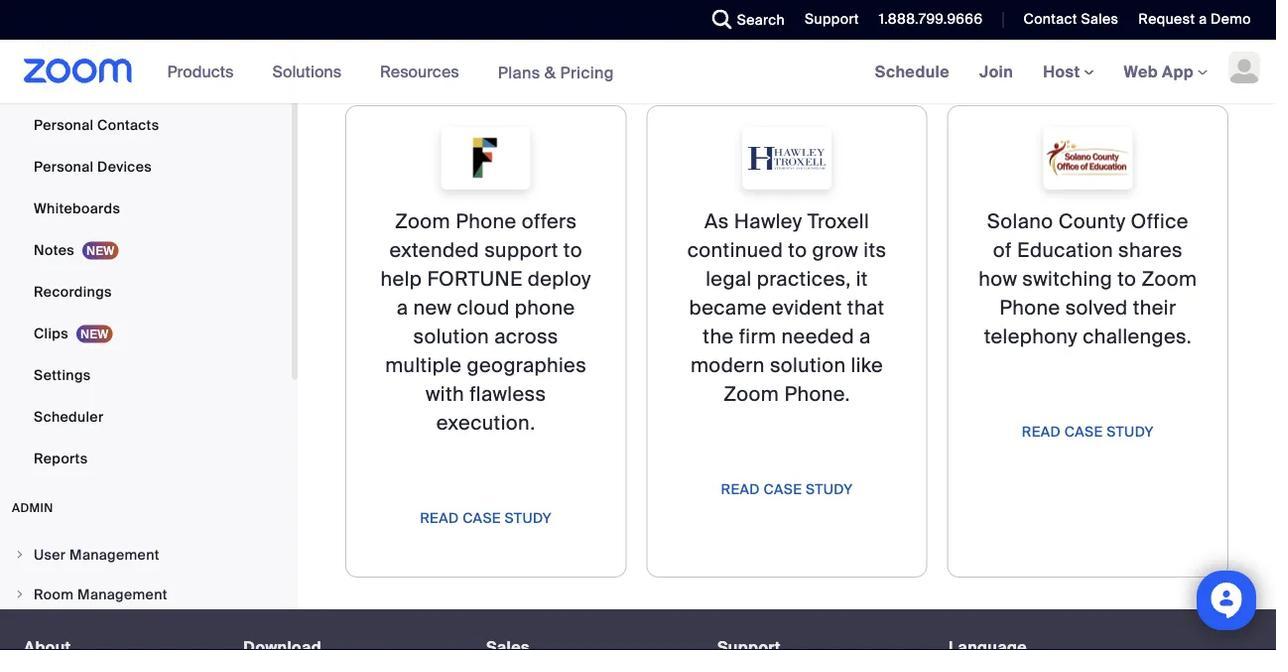 Task type: describe. For each thing, give the bounding box(es) containing it.
phone.
[[785, 382, 851, 407]]

3 heading from the left
[[486, 639, 682, 650]]

plans & pricing
[[498, 62, 615, 83]]

room management menu item
[[0, 576, 292, 614]]

county
[[1059, 209, 1126, 234]]

make
[[413, 6, 450, 24]]

and/or
[[706, 6, 750, 24]]

case for as hawley troxell continued to grow its legal practices, it became evident that the firm needed a modern solution like zoom phone.
[[764, 480, 802, 498]]

deploy
[[528, 267, 592, 292]]

flawless
[[470, 382, 547, 407]]

search
[[737, 10, 785, 29]]

resources button
[[380, 40, 468, 103]]

with
[[426, 382, 465, 407]]

read for as hawley troxell continued to grow its legal practices, it became evident that the firm needed a modern solution like zoom phone.
[[721, 480, 760, 498]]

schedule
[[875, 61, 950, 82]]

hawley
[[735, 209, 803, 234]]

as
[[705, 209, 729, 234]]

product information navigation
[[153, 40, 629, 105]]

demo
[[1211, 10, 1252, 28]]

zoom inside the as hawley troxell continued to grow its legal practices, it became evident that the firm needed a modern solution like zoom phone.
[[724, 382, 780, 407]]

settings
[[34, 366, 91, 384]]

sales
[[1082, 10, 1119, 28]]

contact
[[1024, 10, 1078, 28]]

help
[[381, 267, 422, 292]]

right image for user management
[[14, 549, 26, 561]]

case for zoom phone offers extended support to help fortune deploy a new cloud phone solution across multiple geographies with flawless execution.
[[463, 509, 501, 527]]

room management
[[34, 585, 168, 604]]

personal for personal contacts
[[34, 116, 94, 134]]

solano county office of education shares how switching to zoom phone solved their telephony challenges.
[[979, 209, 1198, 350]]

apps
[[754, 6, 788, 24]]

0 vertical spatial a
[[1200, 10, 1208, 28]]

& for make
[[454, 6, 464, 24]]

of
[[994, 238, 1013, 263]]

phone inside solano county office of education shares how switching to zoom phone solved their telephony challenges.
[[1000, 295, 1061, 321]]

solved
[[1066, 295, 1129, 321]]

resources
[[380, 61, 459, 82]]

scheduler
[[34, 408, 104, 426]]

solutions
[[272, 61, 342, 82]]

zoom phone offers extended support to help fortune deploy a new cloud phone solution across multiple geographies with flawless execution.
[[381, 209, 592, 436]]

shares
[[1119, 238, 1183, 263]]

scheduler link
[[0, 397, 292, 437]]

contacts
[[97, 116, 159, 134]]

right image for room management
[[14, 589, 26, 601]]

challenges.
[[1083, 324, 1193, 350]]

zoom inside solano county office of education shares how switching to zoom phone solved their telephony challenges.
[[1142, 267, 1198, 292]]

request
[[1139, 10, 1196, 28]]

read case study button for solano county office of education shares how switching to zoom phone solved their telephony challenges.
[[1023, 416, 1155, 448]]

host
[[1044, 61, 1085, 82]]

grow
[[813, 238, 859, 263]]

admin menu menu
[[0, 536, 292, 650]]

a inside the as hawley troxell continued to grow its legal practices, it became evident that the firm needed a modern solution like zoom phone.
[[860, 324, 871, 350]]

whiteboards
[[34, 199, 120, 217]]

personal devices
[[34, 157, 152, 176]]

legal
[[706, 267, 752, 292]]

web
[[1125, 61, 1159, 82]]

side navigation navigation
[[0, 0, 298, 650]]

reports
[[34, 449, 88, 468]]

like
[[852, 353, 884, 378]]

the
[[703, 324, 734, 350]]

new
[[414, 295, 452, 321]]

solutions button
[[272, 40, 351, 103]]

needed
[[782, 324, 855, 350]]

from
[[556, 6, 588, 24]]

devices
[[650, 6, 702, 24]]

web app
[[1125, 61, 1194, 82]]

host button
[[1044, 61, 1095, 82]]

read for zoom phone offers extended support to help fortune deploy a new cloud phone solution across multiple geographies with flawless execution.
[[420, 509, 459, 527]]

study for zoom phone offers extended support to help fortune deploy a new cloud phone solution across multiple geographies with flawless execution.
[[505, 509, 552, 527]]

webinars link
[[0, 22, 292, 62]]

1.888.799.9666 button up schedule on the right top of the page
[[865, 0, 988, 40]]

to inside the as hawley troxell continued to grow its legal practices, it became evident that the firm needed a modern solution like zoom phone.
[[789, 238, 808, 263]]

request a demo
[[1139, 10, 1252, 28]]

phone
[[515, 295, 575, 321]]

phone inside zoom phone offers extended support to help fortune deploy a new cloud phone solution across multiple geographies with flawless execution.
[[456, 209, 517, 234]]

user management menu item
[[0, 536, 292, 574]]

settings link
[[0, 355, 292, 395]]

2 heading from the left
[[244, 639, 451, 650]]

execution.
[[437, 411, 536, 436]]

1 horizontal spatial multiple
[[592, 6, 646, 24]]

admin
[[12, 500, 53, 516]]

schedule link
[[861, 40, 965, 103]]

join link
[[965, 40, 1029, 103]]

zoom logo image
[[24, 59, 133, 83]]

case for solano county office of education shares how switching to zoom phone solved their telephony challenges.
[[1065, 422, 1104, 441]]

search button
[[698, 0, 790, 40]]

solution inside the as hawley troxell continued to grow its legal practices, it became evident that the firm needed a modern solution like zoom phone.
[[770, 353, 846, 378]]



Task type: vqa. For each thing, say whether or not it's contained in the screenshot.
to
yes



Task type: locate. For each thing, give the bounding box(es) containing it.
products
[[167, 61, 234, 82]]

phone up the support
[[456, 209, 517, 234]]

calls
[[521, 6, 553, 24]]

right image left room
[[14, 589, 26, 601]]

management down "user management" menu item
[[78, 585, 168, 604]]

their
[[1134, 295, 1177, 321]]

& right plans
[[545, 62, 556, 83]]

products button
[[167, 40, 243, 103]]

2 vertical spatial a
[[860, 324, 871, 350]]

2 horizontal spatial read case study
[[1023, 422, 1155, 441]]

request a demo link
[[1124, 0, 1277, 40], [1139, 10, 1252, 28]]

webinars
[[34, 32, 98, 51]]

devices
[[97, 157, 152, 176]]

0 vertical spatial personal
[[34, 116, 94, 134]]

whiteboards link
[[0, 189, 292, 228]]

a left demo
[[1200, 10, 1208, 28]]

1 vertical spatial case
[[764, 480, 802, 498]]

0 horizontal spatial zoom
[[395, 209, 451, 234]]

read for solano county office of education shares how switching to zoom phone solved their telephony challenges.
[[1023, 422, 1062, 441]]

join
[[980, 61, 1014, 82]]

1 horizontal spatial phone
[[456, 209, 517, 234]]

meetings navigation
[[861, 40, 1277, 105]]

to
[[564, 238, 583, 263], [789, 238, 808, 263], [1118, 267, 1137, 292]]

right image inside "user management" menu item
[[14, 549, 26, 561]]

2 horizontal spatial zoom
[[1142, 267, 1198, 292]]

heading
[[24, 639, 208, 650], [244, 639, 451, 650], [486, 639, 682, 650], [718, 639, 913, 650]]

zoom down modern
[[724, 382, 780, 407]]

management inside "user management" menu item
[[70, 546, 160, 564]]

became
[[690, 295, 767, 321]]

to down shares
[[1118, 267, 1137, 292]]

troxell
[[808, 209, 870, 234]]

plans & pricing link
[[498, 62, 615, 83], [498, 62, 615, 83]]

how
[[979, 267, 1018, 292]]

clips link
[[0, 314, 292, 353]]

1 horizontal spatial a
[[860, 324, 871, 350]]

0 vertical spatial right image
[[14, 549, 26, 561]]

make & receive calls from multiple devices and/or apps
[[413, 6, 788, 24]]

fortune
[[427, 267, 523, 292]]

0 horizontal spatial case
[[463, 509, 501, 527]]

1 vertical spatial phone
[[456, 209, 517, 234]]

1 horizontal spatial solution
[[770, 353, 846, 378]]

2 personal from the top
[[34, 157, 94, 176]]

room
[[34, 585, 74, 604]]

offers
[[522, 209, 577, 234]]

& right make
[[454, 6, 464, 24]]

2 vertical spatial case
[[463, 509, 501, 527]]

personal devices link
[[0, 147, 292, 187]]

solution
[[414, 324, 490, 350], [770, 353, 846, 378]]

1 horizontal spatial zoom
[[724, 382, 780, 407]]

personal menu menu
[[0, 0, 292, 481]]

solution down new
[[414, 324, 490, 350]]

0 vertical spatial read
[[1023, 422, 1062, 441]]

support
[[485, 238, 559, 263]]

management inside "room management" menu item
[[78, 585, 168, 604]]

& for plans
[[545, 62, 556, 83]]

1 vertical spatial read case study
[[721, 480, 853, 498]]

1 horizontal spatial read
[[721, 480, 760, 498]]

profile picture image
[[1229, 52, 1261, 83]]

a down help
[[397, 295, 408, 321]]

2 vertical spatial zoom
[[724, 382, 780, 407]]

1 vertical spatial management
[[78, 585, 168, 604]]

0 horizontal spatial phone
[[34, 74, 77, 92]]

extended
[[390, 238, 480, 263]]

study for solano county office of education shares how switching to zoom phone solved their telephony challenges.
[[1107, 422, 1155, 441]]

user management
[[34, 546, 160, 564]]

personal for personal devices
[[34, 157, 94, 176]]

phone link
[[0, 64, 292, 103]]

0 horizontal spatial read
[[420, 509, 459, 527]]

0 vertical spatial &
[[454, 6, 464, 24]]

multiple inside zoom phone offers extended support to help fortune deploy a new cloud phone solution across multiple geographies with flawless execution.
[[385, 353, 462, 378]]

solution inside zoom phone offers extended support to help fortune deploy a new cloud phone solution across multiple geographies with flawless execution.
[[414, 324, 490, 350]]

read case study button for as hawley troxell continued to grow its legal practices, it became evident that the firm needed a modern solution like zoom phone.
[[721, 474, 853, 505]]

1 horizontal spatial read case study
[[721, 480, 853, 498]]

solano
[[988, 209, 1054, 234]]

1 horizontal spatial &
[[545, 62, 556, 83]]

0 vertical spatial phone
[[34, 74, 77, 92]]

read case study for zoom phone offers extended support to help fortune deploy a new cloud phone solution across multiple geographies with flawless execution.
[[420, 509, 552, 527]]

banner containing products
[[0, 40, 1277, 105]]

personal
[[34, 116, 94, 134], [34, 157, 94, 176]]

0 horizontal spatial read case study
[[420, 509, 552, 527]]

1 vertical spatial personal
[[34, 157, 94, 176]]

management for user management
[[70, 546, 160, 564]]

evident
[[773, 295, 843, 321]]

2 vertical spatial phone
[[1000, 295, 1061, 321]]

personal up whiteboards on the left top
[[34, 157, 94, 176]]

0 vertical spatial management
[[70, 546, 160, 564]]

switching
[[1023, 267, 1113, 292]]

0 vertical spatial study
[[1107, 422, 1155, 441]]

1 vertical spatial study
[[806, 480, 853, 498]]

practices,
[[757, 267, 852, 292]]

right image
[[14, 549, 26, 561], [14, 589, 26, 601]]

study for as hawley troxell continued to grow its legal practices, it became evident that the firm needed a modern solution like zoom phone.
[[806, 480, 853, 498]]

right image left user
[[14, 549, 26, 561]]

0 vertical spatial solution
[[414, 324, 490, 350]]

phone inside phone link
[[34, 74, 77, 92]]

support
[[805, 10, 860, 28]]

its
[[864, 238, 887, 263]]

1 horizontal spatial read case study button
[[721, 474, 853, 505]]

phone down webinars
[[34, 74, 77, 92]]

0 horizontal spatial read case study button
[[420, 502, 552, 534]]

1.888.799.9666 button
[[865, 0, 988, 40], [880, 10, 983, 28]]

continued
[[688, 238, 784, 263]]

1.888.799.9666 button up schedule link
[[880, 10, 983, 28]]

0 horizontal spatial multiple
[[385, 353, 462, 378]]

across
[[495, 324, 559, 350]]

to up practices,
[[789, 238, 808, 263]]

2 right image from the top
[[14, 589, 26, 601]]

2 vertical spatial study
[[505, 509, 552, 527]]

personal up personal devices
[[34, 116, 94, 134]]

read case study for solano county office of education shares how switching to zoom phone solved their telephony challenges.
[[1023, 422, 1155, 441]]

plans
[[498, 62, 541, 83]]

phone
[[34, 74, 77, 92], [456, 209, 517, 234], [1000, 295, 1061, 321]]

read case study for as hawley troxell continued to grow its legal practices, it became evident that the firm needed a modern solution like zoom phone.
[[721, 480, 853, 498]]

pricing
[[560, 62, 615, 83]]

that
[[848, 295, 885, 321]]

1 vertical spatial solution
[[770, 353, 846, 378]]

as hawley troxell continued to grow its legal practices, it became evident that the firm needed a modern solution like zoom phone.
[[688, 209, 887, 407]]

cloud
[[457, 295, 510, 321]]

read case study
[[1023, 422, 1155, 441], [721, 480, 853, 498], [420, 509, 552, 527]]

telephony
[[985, 324, 1078, 350]]

firm
[[739, 324, 777, 350]]

notes
[[34, 241, 74, 259]]

0 horizontal spatial to
[[564, 238, 583, 263]]

0 vertical spatial case
[[1065, 422, 1104, 441]]

multiple right from
[[592, 6, 646, 24]]

web app button
[[1125, 61, 1208, 82]]

a
[[1200, 10, 1208, 28], [397, 295, 408, 321], [860, 324, 871, 350]]

0 horizontal spatial solution
[[414, 324, 490, 350]]

1 vertical spatial a
[[397, 295, 408, 321]]

personal contacts
[[34, 116, 159, 134]]

management for room management
[[78, 585, 168, 604]]

clips
[[34, 324, 68, 343]]

modern
[[691, 353, 765, 378]]

1 heading from the left
[[24, 639, 208, 650]]

contact sales link
[[1009, 0, 1124, 40], [1024, 10, 1119, 28]]

solution up "phone."
[[770, 353, 846, 378]]

zoom
[[395, 209, 451, 234], [1142, 267, 1198, 292], [724, 382, 780, 407]]

read
[[1023, 422, 1062, 441], [721, 480, 760, 498], [420, 509, 459, 527]]

2 horizontal spatial phone
[[1000, 295, 1061, 321]]

it
[[857, 267, 869, 292]]

1 vertical spatial right image
[[14, 589, 26, 601]]

1 vertical spatial &
[[545, 62, 556, 83]]

0 horizontal spatial a
[[397, 295, 408, 321]]

2 horizontal spatial a
[[1200, 10, 1208, 28]]

0 horizontal spatial &
[[454, 6, 464, 24]]

to inside zoom phone offers extended support to help fortune deploy a new cloud phone solution across multiple geographies with flawless execution.
[[564, 238, 583, 263]]

to inside solano county office of education shares how switching to zoom phone solved their telephony challenges.
[[1118, 267, 1137, 292]]

0 vertical spatial zoom
[[395, 209, 451, 234]]

0 horizontal spatial study
[[505, 509, 552, 527]]

2 horizontal spatial to
[[1118, 267, 1137, 292]]

multiple up with
[[385, 353, 462, 378]]

personal contacts link
[[0, 105, 292, 145]]

to up deploy
[[564, 238, 583, 263]]

1 personal from the top
[[34, 116, 94, 134]]

1 vertical spatial multiple
[[385, 353, 462, 378]]

user
[[34, 546, 66, 564]]

study
[[1107, 422, 1155, 441], [806, 480, 853, 498], [505, 509, 552, 527]]

read case study button for zoom phone offers extended support to help fortune deploy a new cloud phone solution across multiple geographies with flawless execution.
[[420, 502, 552, 534]]

& inside product information navigation
[[545, 62, 556, 83]]

1 vertical spatial zoom
[[1142, 267, 1198, 292]]

1.888.799.9666
[[880, 10, 983, 28]]

1 right image from the top
[[14, 549, 26, 561]]

2 horizontal spatial study
[[1107, 422, 1155, 441]]

1 horizontal spatial to
[[789, 238, 808, 263]]

2 vertical spatial read
[[420, 509, 459, 527]]

management
[[70, 546, 160, 564], [78, 585, 168, 604]]

education
[[1018, 238, 1114, 263]]

geographies
[[467, 353, 587, 378]]

notes link
[[0, 230, 292, 270]]

zoom inside zoom phone offers extended support to help fortune deploy a new cloud phone solution across multiple geographies with flawless execution.
[[395, 209, 451, 234]]

right image inside "room management" menu item
[[14, 589, 26, 601]]

2 horizontal spatial read
[[1023, 422, 1062, 441]]

recordings
[[34, 282, 112, 301]]

zoom up extended
[[395, 209, 451, 234]]

phone up telephony
[[1000, 295, 1061, 321]]

reports link
[[0, 439, 292, 479]]

2 vertical spatial read case study
[[420, 509, 552, 527]]

1 horizontal spatial case
[[764, 480, 802, 498]]

0 vertical spatial read case study
[[1023, 422, 1155, 441]]

banner
[[0, 40, 1277, 105]]

2 horizontal spatial read case study button
[[1023, 416, 1155, 448]]

1 horizontal spatial study
[[806, 480, 853, 498]]

a inside zoom phone offers extended support to help fortune deploy a new cloud phone solution across multiple geographies with flawless execution.
[[397, 295, 408, 321]]

1 vertical spatial read
[[721, 480, 760, 498]]

a down the that in the top right of the page
[[860, 324, 871, 350]]

app
[[1163, 61, 1194, 82]]

management up "room management"
[[70, 546, 160, 564]]

2 horizontal spatial case
[[1065, 422, 1104, 441]]

0 vertical spatial multiple
[[592, 6, 646, 24]]

read case study button
[[1023, 416, 1155, 448], [721, 474, 853, 505], [420, 502, 552, 534]]

zoom up their
[[1142, 267, 1198, 292]]

4 heading from the left
[[718, 639, 913, 650]]

multiple
[[592, 6, 646, 24], [385, 353, 462, 378]]



